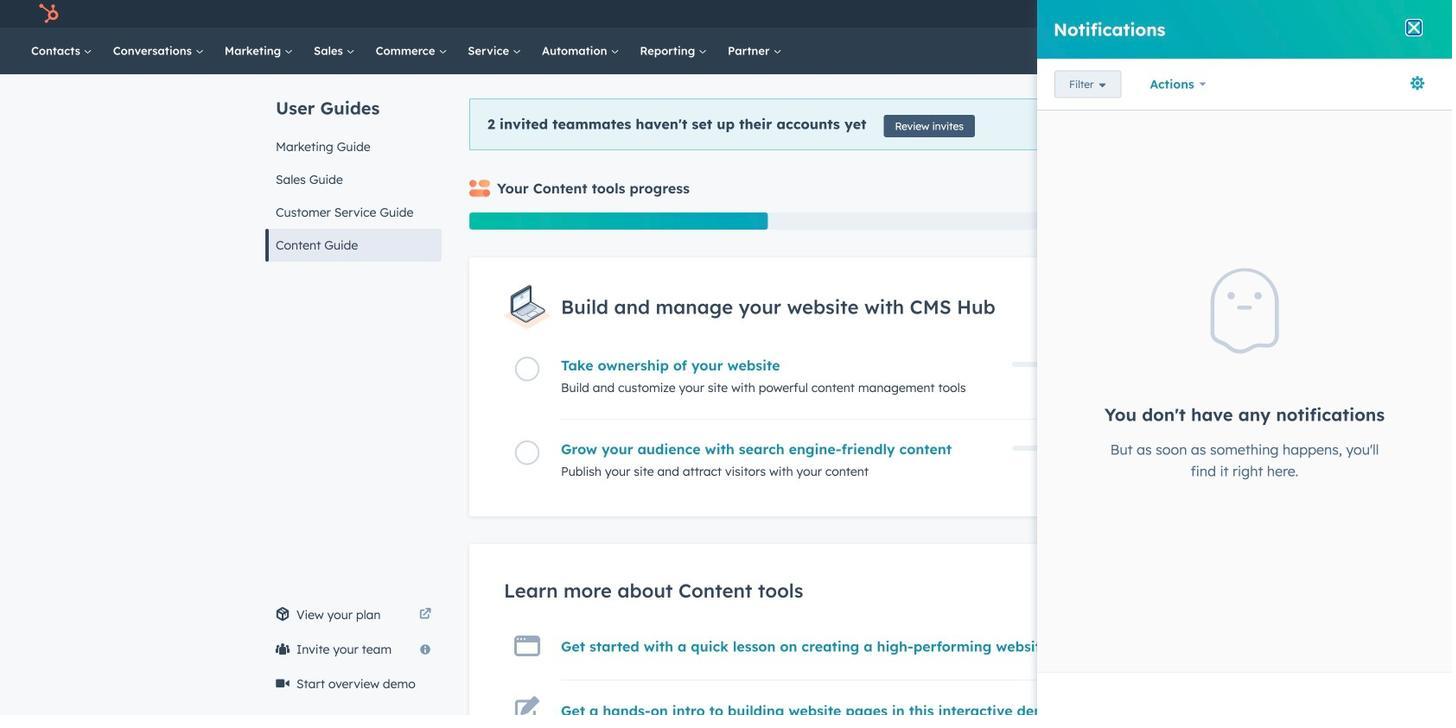 Task type: vqa. For each thing, say whether or not it's contained in the screenshot.
banner
no



Task type: describe. For each thing, give the bounding box(es) containing it.
1 link opens in a new window image from the top
[[419, 605, 431, 626]]

user guides element
[[265, 74, 442, 262]]

2 link opens in a new window image from the top
[[419, 609, 431, 622]]



Task type: locate. For each thing, give the bounding box(es) containing it.
garebear orlando image
[[1360, 6, 1375, 22]]

Search HubSpot search field
[[1209, 36, 1392, 66]]

progress bar
[[469, 213, 768, 230]]

link opens in a new window image
[[419, 605, 431, 626], [419, 609, 431, 622]]

menu
[[1103, 0, 1432, 28]]

marketplaces image
[[1229, 8, 1245, 23]]



